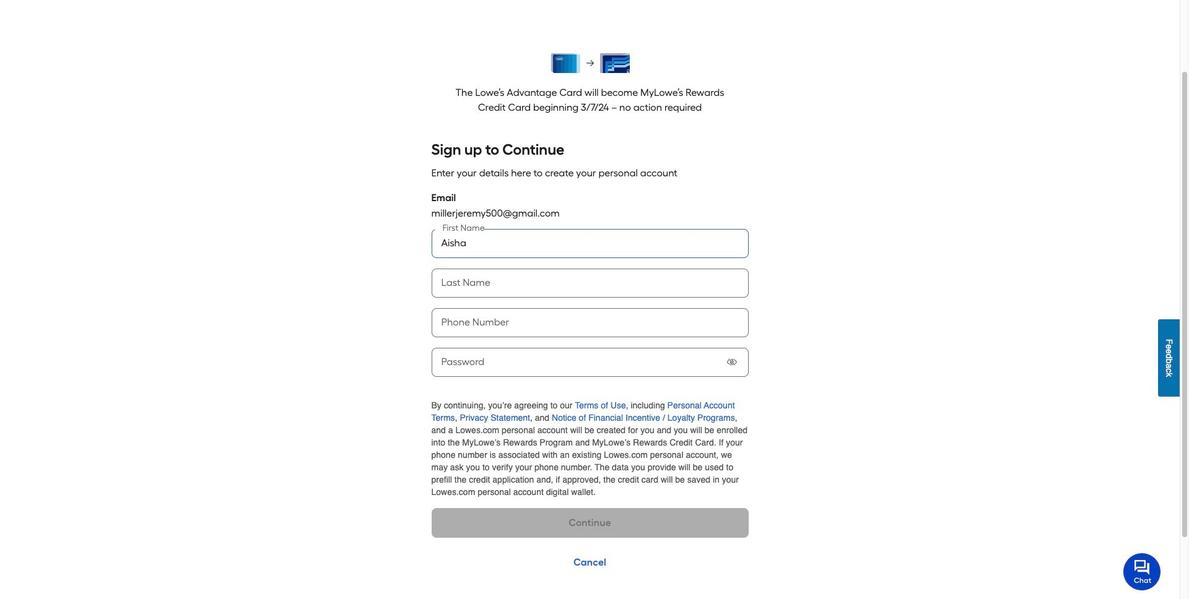 Task type: locate. For each thing, give the bounding box(es) containing it.
chat invite button image
[[1124, 553, 1162, 591]]

quickview off outlined image
[[725, 355, 739, 370]]



Task type: vqa. For each thing, say whether or not it's contained in the screenshot.
PASSWORD password field
yes



Task type: describe. For each thing, give the bounding box(es) containing it.
password password field
[[432, 350, 720, 365]]



